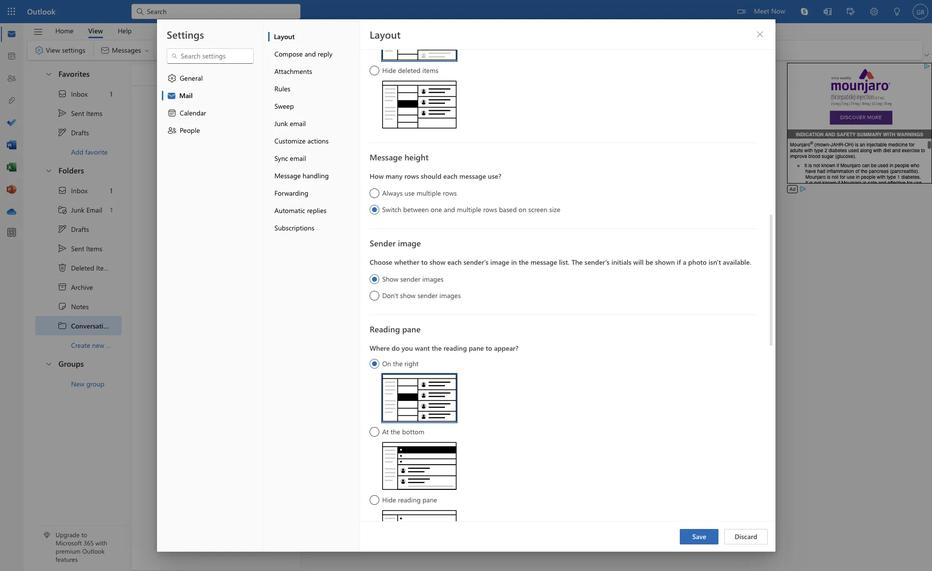 Task type: vqa. For each thing, say whether or not it's contained in the screenshot.
bottommost Marie
no



Task type: locate. For each thing, give the bounding box(es) containing it.
1 vertical spatial pane
[[469, 344, 484, 353]]

to inside 'option group'
[[421, 258, 428, 267]]

 button
[[29, 24, 48, 40]]

sender down 'whether'
[[400, 275, 420, 284]]

0 vertical spatial  tree item
[[35, 103, 122, 123]]

history down search settings search box
[[214, 69, 239, 80]]

inbox for 
[[71, 186, 88, 195]]

create new folder
[[71, 341, 124, 350]]

people
[[180, 126, 200, 135]]

conversation up mail
[[165, 69, 212, 80]]

 tree item
[[35, 123, 122, 142], [35, 220, 122, 239]]

 tree item
[[35, 200, 122, 220]]


[[58, 89, 67, 99], [58, 186, 67, 195]]

show down show sender images
[[400, 291, 416, 300]]

1  from the top
[[58, 108, 67, 118]]

 inside favorites 'tree item'
[[45, 70, 53, 78]]

history inside message list 'section'
[[214, 69, 239, 80]]

1 vertical spatial rows
[[443, 189, 457, 198]]

inbox up  junk email
[[71, 186, 88, 195]]

1 vertical spatial sent
[[71, 244, 84, 253]]

2 vertical spatial  button
[[40, 355, 57, 373]]

0 vertical spatial  tree item
[[35, 123, 122, 142]]

email inside button
[[290, 119, 306, 128]]

1 vertical spatial message
[[531, 258, 557, 267]]

0 vertical spatial conversation
[[165, 69, 212, 80]]

 tree item up  junk email
[[35, 181, 122, 200]]

 button for favorites
[[40, 65, 57, 83]]

and inside how many rows should each message use? option group
[[444, 205, 455, 214]]

0 horizontal spatial conversation
[[71, 321, 111, 330]]

folders
[[59, 165, 84, 176]]

 down 
[[58, 224, 67, 234]]

2  from the top
[[58, 244, 67, 253]]

0 vertical spatial view
[[88, 26, 103, 35]]

 tree item for 
[[35, 220, 122, 239]]

multiple right one
[[457, 205, 481, 214]]

message inside layout tab panel
[[370, 152, 402, 162]]

 drafts inside favorites tree
[[58, 128, 89, 137]]

rows up the use
[[404, 172, 419, 181]]

inbox for 
[[71, 89, 88, 98]]

show up show sender images
[[430, 258, 446, 267]]

2 horizontal spatial pane
[[469, 344, 484, 353]]

folders tree item
[[35, 161, 122, 181]]

hide for hide deleted items
[[382, 66, 396, 75]]

reading pane
[[370, 324, 421, 335]]

 button inside 'groups' "tree item"
[[40, 355, 57, 373]]

1  drafts from the top
[[58, 128, 89, 137]]

2  inbox from the top
[[58, 186, 88, 195]]

email
[[290, 119, 306, 128], [290, 154, 306, 163]]

you
[[402, 344, 413, 353]]


[[34, 45, 44, 55], [167, 73, 177, 83]]

should
[[421, 172, 442, 181]]

left-rail-appbar navigation
[[2, 23, 21, 223]]

 inside favorites tree
[[58, 89, 67, 99]]

0 vertical spatial 
[[58, 128, 67, 137]]

dialog containing settings
[[0, 0, 933, 572]]

1 horizontal spatial rows
[[443, 189, 457, 198]]

automatic replies
[[274, 206, 326, 215]]

message inside button
[[274, 171, 301, 180]]

message left use? on the top right
[[459, 172, 486, 181]]

 tree item for 
[[35, 123, 122, 142]]

1 inbox from the top
[[71, 89, 88, 98]]

 sent items inside tree
[[58, 244, 102, 253]]

tree
[[35, 181, 136, 355]]

2  from the top
[[45, 167, 53, 174]]

0 horizontal spatial rows
[[404, 172, 419, 181]]

the right in
[[519, 258, 529, 267]]

0 vertical spatial  button
[[40, 65, 57, 83]]

2 drafts from the top
[[71, 225, 89, 234]]

1  from the top
[[58, 89, 67, 99]]

 for 
[[58, 224, 67, 234]]

the inside "choose whether to show each sender's image in the message list. the sender's initials will be shown if a photo isn't available." 'option group'
[[519, 258, 529, 267]]

help
[[118, 26, 132, 35]]

1 vertical spatial  button
[[40, 161, 57, 179]]

dialog
[[0, 0, 933, 572]]

view left help
[[88, 26, 103, 35]]

 inbox inside tree
[[58, 186, 88, 195]]

2  tree item from the top
[[35, 239, 122, 258]]

0 horizontal spatial outlook
[[27, 6, 56, 16]]

0 vertical spatial 1
[[110, 89, 113, 98]]

1 vertical spatial view
[[46, 45, 60, 55]]

 button left favorites
[[40, 65, 57, 83]]

 drafts down  "tree item"
[[58, 224, 89, 234]]

application
[[0, 0, 933, 572]]

 tree item down  junk email
[[35, 220, 122, 239]]

1 vertical spatial junk
[[71, 205, 85, 214]]


[[58, 282, 67, 292]]

switch
[[382, 205, 401, 214]]

0 vertical spatial  drafts
[[58, 128, 89, 137]]

sender's left in
[[464, 258, 489, 267]]

2 hide from the top
[[382, 496, 396, 505]]

0 vertical spatial 
[[58, 89, 67, 99]]

always
[[382, 189, 403, 198]]

 tree item up add
[[35, 123, 122, 142]]

to right upgrade
[[81, 531, 87, 539]]

1 vertical spatial  tree item
[[35, 239, 122, 258]]

 up 
[[58, 186, 67, 195]]

1 down favorites 'tree item'
[[110, 89, 113, 98]]

choose whether to show each sender's image in the message list. the sender's initials will be shown if a photo isn't available.
[[370, 258, 752, 267]]

with inside the "upgrade to microsoft 365 with premium outlook features"
[[96, 539, 107, 547]]

drafts inside tree
[[71, 225, 89, 234]]

1 vertical spatial message
[[274, 171, 301, 180]]

2 sent from the top
[[71, 244, 84, 253]]

1 horizontal spatial multiple
[[457, 205, 481, 214]]

0 vertical spatial  sent items
[[58, 108, 102, 118]]

1 horizontal spatial with
[[490, 349, 503, 358]]

layout group
[[156, 41, 251, 60]]

choose whether to show each sender's image in the message list. the sender's initials will be shown if a photo isn't available. option group
[[370, 255, 757, 302]]

document
[[0, 0, 933, 572]]

0 horizontal spatial message
[[459, 172, 486, 181]]

inbox inside tree
[[71, 186, 88, 195]]

discard
[[735, 532, 758, 542]]

 tree item up deleted
[[35, 239, 122, 258]]

1 horizontal spatial sender's
[[585, 258, 610, 267]]

layout up deleted
[[370, 28, 401, 41]]

0 vertical spatial each
[[443, 172, 458, 181]]

message up many
[[370, 152, 402, 162]]

set your advertising preferences image
[[800, 185, 808, 193]]

premium
[[56, 547, 81, 556]]

1 vertical spatial  tree item
[[35, 220, 122, 239]]

powerpoint image
[[7, 185, 16, 195]]

1 inside favorites tree
[[110, 89, 113, 98]]

 inside folders tree item
[[45, 167, 53, 174]]

items up favorite
[[86, 109, 102, 118]]

show
[[382, 275, 399, 284]]

home button
[[48, 23, 81, 38]]

image left in
[[490, 258, 509, 267]]

 inbox down favorites
[[58, 89, 88, 99]]

conversation up create new folder
[[71, 321, 111, 330]]

layout inside button
[[274, 32, 295, 41]]

 inside tree
[[58, 244, 67, 253]]

save
[[693, 532, 707, 542]]

0 vertical spatial sent
[[71, 109, 84, 118]]

1 up  "tree item"
[[110, 186, 113, 195]]

 up 
[[167, 73, 177, 83]]

0 vertical spatial show
[[430, 258, 446, 267]]

0 vertical spatial inbox
[[71, 89, 88, 98]]

2  button from the top
[[40, 161, 57, 179]]

1  from the top
[[45, 70, 53, 78]]

2 vertical spatial 1
[[110, 205, 113, 214]]

history up folder
[[113, 321, 136, 330]]

hide for hide reading pane
[[382, 496, 396, 505]]

and
[[305, 49, 316, 59], [444, 205, 455, 214]]

sent up add
[[71, 109, 84, 118]]

the for qr
[[451, 349, 461, 358]]

2 vertical spatial outlook
[[82, 547, 105, 556]]

customize actions
[[274, 136, 329, 146]]

add favorite tree item
[[35, 142, 122, 161]]

1 vertical spatial 
[[167, 73, 177, 83]]

on
[[519, 205, 527, 214]]

 drafts
[[58, 128, 89, 137], [58, 224, 89, 234]]

drafts up add favorite tree item
[[71, 128, 89, 137]]

1  tree item from the top
[[35, 84, 122, 103]]

conversation inside  conversation history
[[71, 321, 111, 330]]

Search settings search field
[[178, 51, 243, 61]]

images down show sender images
[[440, 291, 461, 300]]


[[738, 8, 746, 15]]

and right one
[[444, 205, 455, 214]]

always use multiple rows
[[382, 189, 457, 198]]

0 vertical spatial 
[[45, 70, 53, 78]]

1 vertical spatial outlook
[[604, 349, 628, 358]]

your
[[505, 349, 518, 358]]

 button left 'folders'
[[40, 161, 57, 179]]

items for first  tree item from the bottom of the page
[[86, 244, 102, 253]]

hide inside where do you want the reading pane to appear? option group
[[382, 496, 396, 505]]

2 vertical spatial pane
[[423, 496, 437, 505]]

email inside button
[[290, 154, 306, 163]]

1 1 from the top
[[110, 89, 113, 98]]

 drafts up add
[[58, 128, 89, 137]]

1 vertical spatial show
[[400, 291, 416, 300]]

 tree item down favorites
[[35, 84, 122, 103]]

a
[[683, 258, 687, 267]]

2 sender's from the left
[[585, 258, 610, 267]]

the right at
[[391, 427, 400, 437]]

1 horizontal spatial layout
[[370, 28, 401, 41]]

 junk email
[[58, 205, 102, 215]]

hide reading pane
[[382, 496, 437, 505]]

 tree item
[[35, 278, 122, 297]]

0 vertical spatial hide
[[382, 66, 396, 75]]

 view settings
[[34, 45, 85, 55]]

initials
[[612, 258, 632, 267]]

 drafts inside tree
[[58, 224, 89, 234]]

1  inbox from the top
[[58, 89, 88, 99]]

the for right
[[393, 359, 403, 368]]

 for  view settings
[[34, 45, 44, 55]]

 inside settings tab list
[[167, 73, 177, 83]]

group
[[86, 379, 104, 389]]

0 horizontal spatial layout
[[274, 32, 295, 41]]

1  tree item from the top
[[35, 123, 122, 142]]

1 horizontal spatial history
[[214, 69, 239, 80]]

1 horizontal spatial message
[[370, 152, 402, 162]]

1 vertical spatial conversation
[[71, 321, 111, 330]]

drafts down  junk email
[[71, 225, 89, 234]]

to
[[421, 258, 428, 267], [486, 344, 492, 353], [565, 349, 571, 358], [81, 531, 87, 539]]

email up customize actions
[[290, 119, 306, 128]]

create
[[71, 341, 90, 350]]

items inside  deleted items
[[96, 263, 112, 272]]

 up 
[[58, 244, 67, 253]]

rows down how many rows should each message use?
[[443, 189, 457, 198]]

0 vertical spatial drafts
[[71, 128, 89, 137]]

sent up  tree item
[[71, 244, 84, 253]]

 button inside folders tree item
[[40, 161, 57, 179]]

1
[[110, 89, 113, 98], [110, 186, 113, 195], [110, 205, 113, 214]]

1 vertical spatial 
[[45, 167, 53, 174]]

junk inside button
[[274, 119, 288, 128]]

customize actions button
[[268, 132, 359, 150]]

create new folder tree item
[[35, 336, 124, 355]]

1 vertical spatial history
[[113, 321, 136, 330]]

0 vertical spatial rows
[[404, 172, 419, 181]]

inbox inside favorites tree
[[71, 89, 88, 98]]

0 horizontal spatial 
[[34, 45, 44, 55]]

0 vertical spatial outlook
[[27, 6, 56, 16]]

message down sync email
[[274, 171, 301, 180]]

junk down sweep at the top left of the page
[[274, 119, 288, 128]]

to right 'whether'
[[421, 258, 428, 267]]

 left 'folders'
[[45, 167, 53, 174]]

sweep
[[274, 102, 294, 111]]

0 vertical spatial images
[[422, 275, 444, 284]]


[[58, 108, 67, 118], [58, 244, 67, 253]]

email for junk email
[[290, 119, 306, 128]]

 sent items inside favorites tree
[[58, 108, 102, 118]]

2  drafts from the top
[[58, 224, 89, 234]]

0 vertical spatial 
[[58, 108, 67, 118]]

sender image
[[370, 238, 421, 249]]

 button
[[753, 27, 768, 42]]

 inside  view settings
[[34, 45, 44, 55]]

sender down show sender images
[[418, 291, 438, 300]]

tab list
[[48, 23, 139, 38]]

height
[[405, 152, 429, 162]]

history inside  conversation history
[[113, 321, 136, 330]]

2 horizontal spatial rows
[[483, 205, 497, 214]]

1 vertical spatial 
[[58, 224, 67, 234]]

automatic
[[274, 206, 305, 215]]

1 horizontal spatial outlook
[[82, 547, 105, 556]]

2 email from the top
[[290, 154, 306, 163]]

with right 365
[[96, 539, 107, 547]]

 sent items down favorites 'tree item'
[[58, 108, 102, 118]]

application containing settings
[[0, 0, 933, 572]]

available.
[[723, 258, 752, 267]]

hide
[[382, 66, 396, 75], [382, 496, 396, 505]]

1 vertical spatial email
[[290, 154, 306, 163]]

1 horizontal spatial junk
[[274, 119, 288, 128]]

the left qr
[[451, 349, 461, 358]]

2  from the top
[[58, 224, 67, 234]]

items inside favorites tree
[[86, 109, 102, 118]]

1 vertical spatial image
[[490, 258, 509, 267]]

view button
[[81, 23, 110, 38]]

 button left groups
[[40, 355, 57, 373]]

message handling button
[[268, 167, 359, 185]]

1 right email
[[110, 205, 113, 214]]

each up don't show sender images
[[447, 258, 462, 267]]

 down 
[[34, 45, 44, 55]]

items right deleted
[[96, 263, 112, 272]]

1 vertical spatial with
[[96, 539, 107, 547]]


[[167, 91, 176, 101]]

and left reply
[[305, 49, 316, 59]]

2  tree item from the top
[[35, 181, 122, 200]]

1 hide from the top
[[382, 66, 396, 75]]

0 vertical spatial email
[[290, 119, 306, 128]]

 left favorites
[[45, 70, 53, 78]]

many
[[386, 172, 403, 181]]

0 horizontal spatial message
[[274, 171, 301, 180]]

1 vertical spatial  drafts
[[58, 224, 89, 234]]

 tree item
[[35, 103, 122, 123], [35, 239, 122, 258]]

images up don't show sender images
[[422, 275, 444, 284]]

1 horizontal spatial message
[[531, 258, 557, 267]]

image
[[398, 238, 421, 249], [490, 258, 509, 267]]

now
[[772, 6, 786, 15]]

 inside favorites tree
[[58, 128, 67, 137]]

layout up compose
[[274, 32, 295, 41]]

 sent items up  tree item
[[58, 244, 102, 253]]

1 horizontal spatial conversation
[[165, 69, 212, 80]]

sender's right the
[[585, 258, 610, 267]]

image up 'whether'
[[398, 238, 421, 249]]

2 inbox from the top
[[71, 186, 88, 195]]

0 vertical spatial with
[[490, 349, 503, 358]]

2  tree item from the top
[[35, 220, 122, 239]]

0 vertical spatial message
[[459, 172, 486, 181]]

each inside 'option group'
[[447, 258, 462, 267]]

meet now
[[754, 6, 786, 15]]

1 vertical spatial inbox
[[71, 186, 88, 195]]

2  from the top
[[58, 186, 67, 195]]

outlook right premium
[[82, 547, 105, 556]]

deleted
[[398, 66, 421, 75]]

1 vertical spatial  sent items
[[58, 244, 102, 253]]

rows left the based
[[483, 205, 497, 214]]

message
[[370, 152, 402, 162], [274, 171, 301, 180]]

multiple down should
[[417, 189, 441, 198]]

to left appear?
[[486, 344, 492, 353]]

 inside tree
[[58, 186, 67, 195]]

junk right 
[[71, 205, 85, 214]]

image inside 'option group'
[[490, 258, 509, 267]]

2 vertical spatial 
[[45, 360, 53, 368]]

 down favorites
[[58, 89, 67, 99]]

outlook up  button
[[27, 6, 56, 16]]

1  sent items from the top
[[58, 108, 102, 118]]


[[167, 108, 177, 118]]

where do you want the reading pane to appear? option group
[[370, 341, 757, 560]]

upgrade to microsoft 365 with premium outlook features
[[56, 531, 107, 564]]

items
[[422, 66, 438, 75]]

to inside the "upgrade to microsoft 365 with premium outlook features"
[[81, 531, 87, 539]]

1 vertical spatial  inbox
[[58, 186, 88, 195]]

1 vertical spatial  tree item
[[35, 181, 122, 200]]

1 vertical spatial drafts
[[71, 225, 89, 234]]

3  from the top
[[45, 360, 53, 368]]

0 horizontal spatial multiple
[[417, 189, 441, 198]]

0 horizontal spatial sender's
[[464, 258, 489, 267]]

0 vertical spatial  tree item
[[35, 84, 122, 103]]

2 1 from the top
[[110, 186, 113, 195]]

if
[[677, 258, 681, 267]]

drafts inside favorites tree
[[71, 128, 89, 137]]

 inbox down 'folders'
[[58, 186, 88, 195]]

1 vertical spatial 
[[58, 186, 67, 195]]

 up add favorite tree item
[[58, 128, 67, 137]]

with
[[490, 349, 503, 358], [96, 539, 107, 547]]

2  sent items from the top
[[58, 244, 102, 253]]

 down favorites
[[58, 108, 67, 118]]

the right on on the left bottom
[[393, 359, 403, 368]]

favorites tree item
[[35, 65, 122, 84]]

where do you want the reading pane to appear?
[[370, 344, 518, 353]]

compose and reply
[[274, 49, 332, 59]]

 tree item
[[35, 84, 122, 103], [35, 181, 122, 200]]

1 sent from the top
[[71, 109, 84, 118]]

 for 
[[58, 186, 67, 195]]

email
[[86, 205, 102, 214]]

1 vertical spatial 
[[58, 244, 67, 253]]

items up  deleted items
[[86, 244, 102, 253]]

1 drafts from the top
[[71, 128, 89, 137]]

to inside option group
[[486, 344, 492, 353]]

 tree item
[[35, 258, 122, 278]]

bottom
[[402, 427, 424, 437]]

0 vertical spatial 
[[34, 45, 44, 55]]

 sent items
[[58, 108, 102, 118], [58, 244, 102, 253]]

1 email from the top
[[290, 119, 306, 128]]

each for message height
[[443, 172, 458, 181]]

message list section
[[132, 62, 301, 571]]

outlook left mobile
[[604, 349, 628, 358]]

 left groups
[[45, 360, 53, 368]]

 inside 'groups' "tree item"
[[45, 360, 53, 368]]

outlook inside the "upgrade to microsoft 365 with premium outlook features"
[[82, 547, 105, 556]]

drafts
[[71, 128, 89, 137], [71, 225, 89, 234]]

3 1 from the top
[[110, 205, 113, 214]]

save button
[[680, 529, 719, 545]]

0 horizontal spatial junk
[[71, 205, 85, 214]]

sync
[[274, 154, 288, 163]]

conversation inside message list 'section'
[[165, 69, 212, 80]]

upgrade
[[56, 531, 80, 539]]

 inbox inside favorites tree
[[58, 89, 88, 99]]


[[171, 53, 178, 59]]

1 horizontal spatial image
[[490, 258, 509, 267]]

inbox down favorites 'tree item'
[[71, 89, 88, 98]]

0 vertical spatial reading
[[444, 344, 467, 353]]

0 vertical spatial and
[[305, 49, 316, 59]]

1  button from the top
[[40, 65, 57, 83]]

tab list containing home
[[48, 23, 139, 38]]

view left settings
[[46, 45, 60, 55]]

word image
[[7, 141, 16, 150]]

1 horizontal spatial 
[[167, 73, 177, 83]]

conversation
[[165, 69, 212, 80], [71, 321, 111, 330]]

1 vertical spatial each
[[447, 258, 462, 267]]

1 vertical spatial items
[[86, 244, 102, 253]]

message left list.
[[531, 258, 557, 267]]

favorites tree
[[35, 61, 122, 161]]

layout
[[370, 28, 401, 41], [274, 32, 295, 41]]

1  from the top
[[58, 128, 67, 137]]

0 horizontal spatial history
[[113, 321, 136, 330]]

 button
[[40, 65, 57, 83], [40, 161, 57, 179], [40, 355, 57, 373]]

mail image
[[7, 29, 16, 39]]

each inside option group
[[443, 172, 458, 181]]

1 horizontal spatial view
[[88, 26, 103, 35]]

new group tree item
[[35, 374, 122, 394]]

0 horizontal spatial image
[[398, 238, 421, 249]]

 drafts for 
[[58, 224, 89, 234]]

with left your
[[490, 349, 503, 358]]

each right should
[[443, 172, 458, 181]]

 tree item down favorites 'tree item'
[[35, 103, 122, 123]]

 button inside favorites 'tree item'
[[40, 65, 57, 83]]

3  button from the top
[[40, 355, 57, 373]]

email right sync at the top left of the page
[[290, 154, 306, 163]]

message inside option group
[[459, 172, 486, 181]]



Task type: describe. For each thing, give the bounding box(es) containing it.
settings tab list
[[157, 19, 263, 552]]

1 vertical spatial sender
[[418, 291, 438, 300]]

favorite
[[85, 147, 108, 156]]

where
[[370, 344, 390, 353]]

actions
[[307, 136, 329, 146]]

whether
[[394, 258, 419, 267]]

document containing settings
[[0, 0, 933, 572]]

folder
[[106, 341, 124, 350]]

and inside button
[[305, 49, 316, 59]]

0 horizontal spatial reading
[[398, 496, 421, 505]]

2 vertical spatial rows
[[483, 205, 497, 214]]

 for  general
[[167, 73, 177, 83]]

 tree item for 
[[35, 84, 122, 103]]

junk inside  junk email
[[71, 205, 85, 214]]

 for favorites
[[45, 70, 53, 78]]

want
[[415, 344, 430, 353]]

hide deleted items
[[382, 66, 438, 75]]

items for second  tree item from the bottom of the page
[[86, 109, 102, 118]]

do
[[392, 344, 400, 353]]

general
[[180, 73, 203, 83]]

drafts for 
[[71, 128, 89, 137]]

with for 365
[[96, 539, 107, 547]]

isn't
[[709, 258, 721, 267]]

meet
[[754, 6, 770, 15]]

junk email
[[274, 119, 306, 128]]

each for sender image
[[447, 258, 462, 267]]

excel image
[[7, 163, 16, 173]]

 sent items for second  tree item from the bottom of the page
[[58, 108, 102, 118]]

be
[[646, 258, 653, 267]]

settings heading
[[167, 28, 204, 41]]

 tree item for 
[[35, 181, 122, 200]]

scan the qr code with your phone camera to download outlook mobile
[[436, 349, 651, 358]]

calendar
[[180, 108, 206, 117]]

1 for 
[[110, 186, 113, 195]]

layout heading
[[370, 28, 401, 41]]

 inbox for 
[[58, 89, 88, 99]]

outlook inside banner
[[27, 6, 56, 16]]

sent inside favorites tree
[[71, 109, 84, 118]]

sweep button
[[268, 98, 359, 115]]

show sender images
[[382, 275, 444, 284]]

tree containing 
[[35, 181, 136, 355]]

handling
[[303, 171, 329, 180]]

sync email button
[[268, 150, 359, 167]]

0 vertical spatial pane
[[402, 324, 421, 335]]

with for code
[[490, 349, 503, 358]]

compose
[[274, 49, 303, 59]]

features
[[56, 556, 78, 564]]

message handling
[[274, 171, 329, 180]]

1  tree item from the top
[[35, 103, 122, 123]]

outlook link
[[27, 0, 56, 23]]

 for folders
[[45, 167, 53, 174]]

 drafts for 
[[58, 128, 89, 137]]

use?
[[488, 172, 501, 181]]

items for  tree item
[[96, 263, 112, 272]]

 general
[[167, 73, 203, 83]]

new
[[71, 379, 85, 389]]

outlook banner
[[0, 0, 933, 23]]

 inside favorites tree
[[58, 108, 67, 118]]

how many rows should each message use? option group
[[370, 169, 757, 216]]

drafts for 
[[71, 225, 89, 234]]

use
[[405, 189, 415, 198]]

files image
[[7, 96, 16, 106]]

view inside button
[[88, 26, 103, 35]]


[[167, 126, 177, 135]]

favorites
[[59, 69, 90, 79]]


[[58, 321, 67, 331]]

qr
[[463, 349, 472, 358]]

 for 
[[58, 89, 67, 99]]

compose and reply button
[[268, 45, 359, 63]]

home
[[55, 26, 74, 35]]

settings
[[167, 28, 204, 41]]

don't show sender images
[[382, 291, 461, 300]]

 archive
[[58, 282, 93, 292]]

 deleted items
[[58, 263, 112, 273]]

scan
[[436, 349, 450, 358]]

subscriptions
[[274, 223, 314, 233]]

reply
[[318, 49, 332, 59]]

between
[[403, 205, 429, 214]]

 conversation history
[[58, 321, 136, 331]]

0 vertical spatial sender
[[400, 275, 420, 284]]

1 inside  "tree item"
[[110, 205, 113, 214]]

on
[[382, 359, 391, 368]]

 button for groups
[[40, 355, 57, 373]]


[[58, 205, 67, 215]]

on the right
[[382, 359, 419, 368]]

attachments
[[274, 67, 312, 76]]

to do image
[[7, 118, 16, 128]]

layout tab panel
[[360, 0, 776, 572]]

forwarding button
[[268, 185, 359, 202]]

sent inside tree
[[71, 244, 84, 253]]

onedrive image
[[7, 207, 16, 217]]

discard button
[[725, 529, 768, 545]]

size
[[549, 205, 560, 214]]

code
[[474, 349, 489, 358]]

shown
[[655, 258, 675, 267]]

1 vertical spatial multiple
[[457, 205, 481, 214]]

 tree item
[[35, 297, 122, 316]]

groups
[[59, 359, 84, 369]]

2 horizontal spatial outlook
[[604, 349, 628, 358]]

camera
[[541, 349, 563, 358]]

 for groups
[[45, 360, 53, 368]]

conversation history
[[165, 69, 239, 80]]

premium features image
[[44, 533, 50, 539]]

message for message handling
[[274, 171, 301, 180]]

1 horizontal spatial pane
[[423, 496, 437, 505]]


[[280, 72, 290, 82]]

settings
[[62, 45, 85, 55]]

layout inside tab panel
[[370, 28, 401, 41]]

groups tree item
[[35, 355, 122, 374]]

0 vertical spatial multiple
[[417, 189, 441, 198]]

junk email button
[[268, 115, 359, 132]]

how many rows should each message use?
[[370, 172, 501, 181]]

 for 
[[58, 128, 67, 137]]

to right camera
[[565, 349, 571, 358]]

one
[[431, 205, 442, 214]]

sender
[[370, 238, 396, 249]]

 tree item
[[35, 316, 136, 336]]

1 horizontal spatial reading
[[444, 344, 467, 353]]

reading
[[370, 324, 400, 335]]

email for sync email
[[290, 154, 306, 163]]

1 vertical spatial images
[[440, 291, 461, 300]]

1 for 
[[110, 89, 113, 98]]

people image
[[7, 74, 16, 84]]

message inside 'option group'
[[531, 258, 557, 267]]

0 horizontal spatial show
[[400, 291, 416, 300]]

message for message height
[[370, 152, 402, 162]]

 inbox for 
[[58, 186, 88, 195]]

will
[[633, 258, 644, 267]]

 button for folders
[[40, 161, 57, 179]]

archive
[[71, 283, 93, 292]]

view inside  view settings
[[46, 45, 60, 55]]

0 vertical spatial image
[[398, 238, 421, 249]]

365
[[84, 539, 94, 547]]

attachments button
[[268, 63, 359, 80]]

new group
[[71, 379, 104, 389]]

phone
[[520, 349, 539, 358]]

the for bottom
[[391, 427, 400, 437]]

switch between one and multiple rows based on screen size
[[382, 205, 560, 214]]

add
[[71, 147, 83, 156]]

more apps image
[[7, 228, 16, 238]]

rules button
[[268, 80, 359, 98]]

 button
[[278, 70, 293, 83]]

ad
[[790, 186, 796, 192]]

 sent items for first  tree item from the bottom of the page
[[58, 244, 102, 253]]

based
[[499, 205, 517, 214]]

the right want
[[432, 344, 442, 353]]

calendar image
[[7, 52, 16, 61]]

sync email
[[274, 154, 306, 163]]

1 sender's from the left
[[464, 258, 489, 267]]



